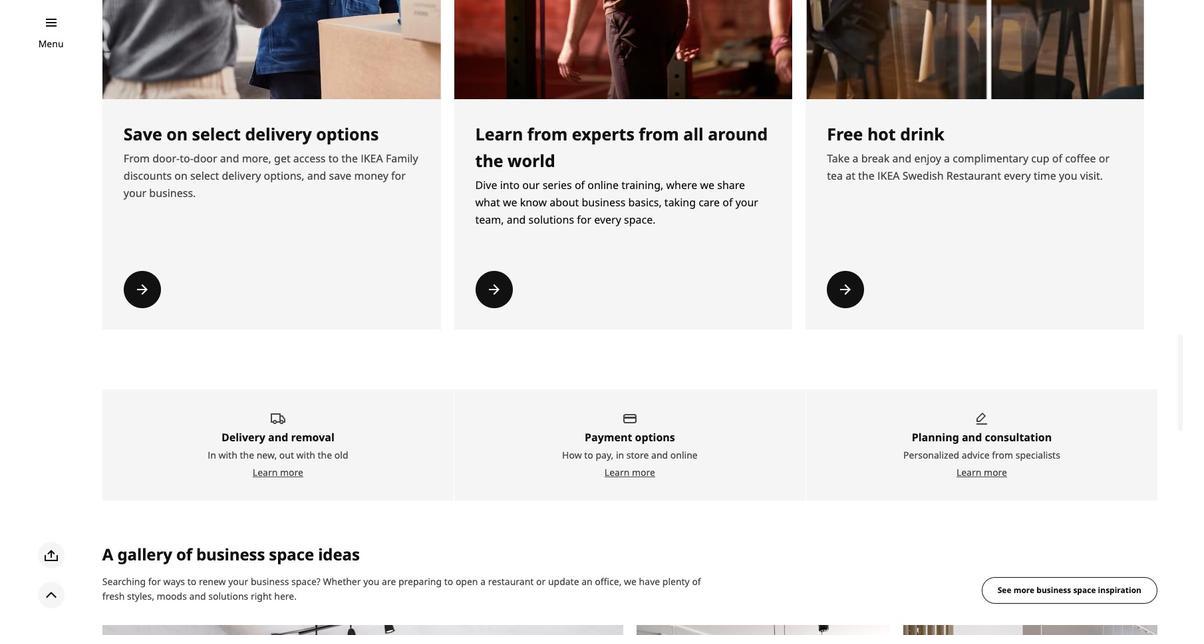 Task type: locate. For each thing, give the bounding box(es) containing it.
office,
[[595, 575, 622, 588]]

0 horizontal spatial options
[[316, 122, 379, 145]]

and down the renew
[[189, 590, 206, 603]]

the up dive
[[476, 149, 504, 171]]

experts
[[572, 122, 635, 145]]

more right see at the bottom right
[[1014, 585, 1035, 596]]

1 horizontal spatial every
[[1005, 168, 1032, 183]]

select up door
[[192, 122, 241, 145]]

cup
[[1032, 151, 1050, 165]]

select down door
[[190, 168, 219, 183]]

0 horizontal spatial for
[[148, 575, 161, 588]]

series
[[543, 177, 572, 192]]

1 vertical spatial on
[[175, 168, 188, 183]]

0 vertical spatial we
[[701, 177, 715, 192]]

0 vertical spatial delivery
[[245, 122, 312, 145]]

2 horizontal spatial for
[[577, 212, 592, 227]]

we inside searching for ways to renew your business space? whether you are preparing to open a restaurant or update an office, we have plenty of fresh styles, moods and solutions right here.
[[624, 575, 637, 588]]

more
[[280, 466, 304, 478], [632, 466, 656, 478], [985, 466, 1008, 478], [1014, 585, 1035, 596]]

to up save at the top
[[329, 151, 339, 165]]

of
[[1053, 151, 1063, 165], [575, 177, 585, 192], [723, 195, 733, 209], [176, 544, 192, 566], [693, 575, 701, 588]]

you
[[1060, 168, 1078, 183], [364, 575, 380, 588]]

solutions down the renew
[[209, 590, 248, 603]]

1 vertical spatial select
[[190, 168, 219, 183]]

every left time
[[1005, 168, 1032, 183]]

and left the enjoy in the top right of the page
[[893, 151, 912, 165]]

more down advice
[[985, 466, 1008, 478]]

select
[[192, 122, 241, 145], [190, 168, 219, 183]]

planning
[[912, 430, 960, 444]]

2 horizontal spatial learn more link
[[957, 466, 1008, 478]]

from down consultation
[[993, 448, 1014, 461]]

learn down new,
[[253, 466, 278, 478]]

to inside payment options how to pay, in store and online learn more
[[585, 448, 594, 461]]

pay,
[[596, 448, 614, 461]]

to left "pay,"
[[585, 448, 594, 461]]

1 horizontal spatial for
[[391, 168, 406, 183]]

and inside free hot drink take a break and enjoy a complimentary cup of coffee or tea at the ikea swedish restaurant every time you visit.
[[893, 151, 912, 165]]

time
[[1034, 168, 1057, 183]]

learn down in
[[605, 466, 630, 478]]

learn more link down store
[[605, 466, 656, 478]]

learn
[[476, 122, 523, 145], [253, 466, 278, 478], [605, 466, 630, 478], [957, 466, 982, 478]]

your
[[124, 185, 147, 200], [736, 195, 759, 209], [228, 575, 248, 588]]

delivery up "get"
[[245, 122, 312, 145]]

styles,
[[127, 590, 154, 603]]

or up the visit. at the right top of the page
[[1100, 151, 1110, 165]]

for
[[391, 168, 406, 183], [577, 212, 592, 227], [148, 575, 161, 588]]

1 vertical spatial every
[[595, 212, 622, 227]]

every left space. at the top right of the page
[[595, 212, 622, 227]]

2 vertical spatial for
[[148, 575, 161, 588]]

of up the ways in the left bottom of the page
[[176, 544, 192, 566]]

save
[[329, 168, 352, 183]]

payment options how to pay, in store and online learn more
[[563, 430, 698, 478]]

old
[[335, 448, 349, 461]]

1 learn more link from the left
[[253, 466, 304, 478]]

your down share
[[736, 195, 759, 209]]

preparing
[[399, 575, 442, 588]]

0 horizontal spatial ikea
[[361, 151, 383, 165]]

0 horizontal spatial you
[[364, 575, 380, 588]]

a woman sitting at a desk next to a computer image
[[806, 0, 1145, 99]]

0 horizontal spatial learn more link
[[253, 466, 304, 478]]

1 horizontal spatial a
[[853, 151, 859, 165]]

1 horizontal spatial solutions
[[529, 212, 575, 227]]

options up store
[[635, 430, 676, 444]]

and inside delivery and removal in with the new, out with the old learn more
[[268, 430, 288, 444]]

business
[[582, 195, 626, 209], [196, 544, 265, 566], [251, 575, 289, 588], [1037, 585, 1072, 596]]

0 vertical spatial ikea
[[361, 151, 383, 165]]

on down to-
[[175, 168, 188, 183]]

0 horizontal spatial we
[[503, 195, 518, 209]]

you inside searching for ways to renew your business space? whether you are preparing to open a restaurant or update an office, we have plenty of fresh styles, moods and solutions right here.
[[364, 575, 380, 588]]

0 horizontal spatial every
[[595, 212, 622, 227]]

solutions inside searching for ways to renew your business space? whether you are preparing to open a restaurant or update an office, we have plenty of fresh styles, moods and solutions right here.
[[209, 590, 248, 603]]

delivery
[[245, 122, 312, 145], [222, 168, 261, 183]]

the inside learn from experts from all around the world dive into our series of online training, where we share what we know about business basics, taking care of your team, and solutions for every space.
[[476, 149, 504, 171]]

solutions down about
[[529, 212, 575, 227]]

and up advice
[[963, 430, 983, 444]]

more down out
[[280, 466, 304, 478]]

save
[[124, 122, 162, 145]]

of right cup
[[1053, 151, 1063, 165]]

a right open at the bottom
[[481, 575, 486, 588]]

our
[[523, 177, 540, 192]]

options up save at the top
[[316, 122, 379, 145]]

swedish
[[903, 168, 944, 183]]

and down the access
[[307, 168, 326, 183]]

or left update
[[537, 575, 546, 588]]

from
[[528, 122, 568, 145], [639, 122, 680, 145], [993, 448, 1014, 461]]

1 horizontal spatial or
[[1100, 151, 1110, 165]]

specialists
[[1016, 448, 1061, 461]]

0 vertical spatial for
[[391, 168, 406, 183]]

on
[[167, 122, 188, 145], [175, 168, 188, 183]]

2 horizontal spatial from
[[993, 448, 1014, 461]]

1 vertical spatial solutions
[[209, 590, 248, 603]]

open
[[456, 575, 478, 588]]

you down coffee
[[1060, 168, 1078, 183]]

1 vertical spatial or
[[537, 575, 546, 588]]

with down "removal"
[[297, 448, 316, 461]]

take
[[828, 151, 850, 165]]

1 vertical spatial we
[[503, 195, 518, 209]]

0 vertical spatial every
[[1005, 168, 1032, 183]]

to left open at the bottom
[[444, 575, 454, 588]]

a right the enjoy in the top right of the page
[[945, 151, 951, 165]]

online right store
[[671, 448, 698, 461]]

about
[[550, 195, 579, 209]]

whether
[[323, 575, 361, 588]]

on up to-
[[167, 122, 188, 145]]

consultation
[[986, 430, 1053, 444]]

we
[[701, 177, 715, 192], [503, 195, 518, 209], [624, 575, 637, 588]]

the inside free hot drink take a break and enjoy a complimentary cup of coffee or tea at the ikea swedish restaurant every time you visit.
[[859, 168, 875, 183]]

business right about
[[582, 195, 626, 209]]

1 vertical spatial space
[[1074, 585, 1097, 596]]

1 horizontal spatial options
[[635, 430, 676, 444]]

for inside learn from experts from all around the world dive into our series of online training, where we share what we know about business basics, taking care of your team, and solutions for every space.
[[577, 212, 592, 227]]

and up out
[[268, 430, 288, 444]]

the down delivery
[[240, 448, 254, 461]]

learn more link down advice
[[957, 466, 1008, 478]]

options inside 'save on select delivery options from door-to-door and more, get access to the ikea family discounts on select delivery options, and save money for your business.'
[[316, 122, 379, 145]]

0 horizontal spatial or
[[537, 575, 546, 588]]

the right at
[[859, 168, 875, 183]]

1 horizontal spatial learn more link
[[605, 466, 656, 478]]

the
[[476, 149, 504, 171], [342, 151, 358, 165], [859, 168, 875, 183], [240, 448, 254, 461], [318, 448, 332, 461]]

or inside searching for ways to renew your business space? whether you are preparing to open a restaurant or update an office, we have plenty of fresh styles, moods and solutions right here.
[[537, 575, 546, 588]]

learn down advice
[[957, 466, 982, 478]]

1 horizontal spatial space
[[1074, 585, 1097, 596]]

0 horizontal spatial online
[[588, 177, 619, 192]]

online left training,
[[588, 177, 619, 192]]

of right plenty
[[693, 575, 701, 588]]

payment
[[585, 430, 633, 444]]

online inside payment options how to pay, in store and online learn more
[[671, 448, 698, 461]]

update
[[548, 575, 580, 588]]

every inside learn from experts from all around the world dive into our series of online training, where we share what we know about business basics, taking care of your team, and solutions for every space.
[[595, 212, 622, 227]]

ikea inside 'save on select delivery options from door-to-door and more, get access to the ikea family discounts on select delivery options, and save money for your business.'
[[361, 151, 383, 165]]

space left inspiration
[[1074, 585, 1097, 596]]

business up right
[[251, 575, 289, 588]]

learn up world
[[476, 122, 523, 145]]

for down family
[[391, 168, 406, 183]]

your right the renew
[[228, 575, 248, 588]]

you left are
[[364, 575, 380, 588]]

and inside learn from experts from all around the world dive into our series of online training, where we share what we know about business basics, taking care of your team, and solutions for every space.
[[507, 212, 526, 227]]

and
[[220, 151, 239, 165], [893, 151, 912, 165], [307, 168, 326, 183], [507, 212, 526, 227], [268, 430, 288, 444], [963, 430, 983, 444], [652, 448, 669, 461], [189, 590, 206, 603]]

at
[[846, 168, 856, 183]]

get
[[274, 151, 291, 165]]

options
[[316, 122, 379, 145], [635, 430, 676, 444]]

a light restaurant interior with a white tommaryd table and rönninge birch chairs under a knixhult bamboo pendant. image
[[904, 625, 1158, 635]]

and down know
[[507, 212, 526, 227]]

0 horizontal spatial with
[[219, 448, 238, 461]]

more inside planning and consultation personalized advice from specialists learn more
[[985, 466, 1008, 478]]

of inside free hot drink take a break and enjoy a complimentary cup of coffee or tea at the ikea swedish restaurant every time you visit.
[[1053, 151, 1063, 165]]

0 horizontal spatial a
[[481, 575, 486, 588]]

every
[[1005, 168, 1032, 183], [595, 212, 622, 227]]

we up "care"
[[701, 177, 715, 192]]

solutions inside learn from experts from all around the world dive into our series of online training, where we share what we know about business basics, taking care of your team, and solutions for every space.
[[529, 212, 575, 227]]

1 horizontal spatial ikea
[[878, 168, 900, 183]]

more,
[[242, 151, 272, 165]]

with right in
[[219, 448, 238, 461]]

we left have
[[624, 575, 637, 588]]

door-
[[153, 151, 180, 165]]

delivery down the more,
[[222, 168, 261, 183]]

1 horizontal spatial with
[[297, 448, 316, 461]]

0 vertical spatial options
[[316, 122, 379, 145]]

3 learn more link from the left
[[957, 466, 1008, 478]]

right
[[251, 590, 272, 603]]

and inside payment options how to pay, in store and online learn more
[[652, 448, 669, 461]]

ikea down break
[[878, 168, 900, 183]]

enjoy
[[915, 151, 942, 165]]

what
[[476, 195, 500, 209]]

0 horizontal spatial solutions
[[209, 590, 248, 603]]

learn more link
[[253, 466, 304, 478], [605, 466, 656, 478], [957, 466, 1008, 478]]

we down the into
[[503, 195, 518, 209]]

0 vertical spatial solutions
[[529, 212, 575, 227]]

0 horizontal spatial space
[[269, 544, 314, 566]]

0 horizontal spatial from
[[528, 122, 568, 145]]

restaurant
[[947, 168, 1002, 183]]

1 horizontal spatial online
[[671, 448, 698, 461]]

2 learn more link from the left
[[605, 466, 656, 478]]

see more business space inspiration
[[998, 585, 1142, 596]]

1 vertical spatial for
[[577, 212, 592, 227]]

and right store
[[652, 448, 669, 461]]

from inside planning and consultation personalized advice from specialists learn more
[[993, 448, 1014, 461]]

and inside searching for ways to renew your business space? whether you are preparing to open a restaurant or update an office, we have plenty of fresh styles, moods and solutions right here.
[[189, 590, 206, 603]]

business up 'a light restaurant interior with a white tommaryd table and rönninge birch chairs under a knixhult bamboo pendant.' image
[[1037, 585, 1072, 596]]

your inside searching for ways to renew your business space? whether you are preparing to open a restaurant or update an office, we have plenty of fresh styles, moods and solutions right here.
[[228, 575, 248, 588]]

2 vertical spatial we
[[624, 575, 637, 588]]

ikea up money
[[361, 151, 383, 165]]

with
[[219, 448, 238, 461], [297, 448, 316, 461]]

1 vertical spatial you
[[364, 575, 380, 588]]

0 vertical spatial you
[[1060, 168, 1078, 183]]

1 horizontal spatial from
[[639, 122, 680, 145]]

from
[[124, 151, 150, 165]]

space up the space?
[[269, 544, 314, 566]]

space?
[[292, 575, 321, 588]]

solutions
[[529, 212, 575, 227], [209, 590, 248, 603]]

learn more link down out
[[253, 466, 304, 478]]

of right the series in the left top of the page
[[575, 177, 585, 192]]

advice
[[962, 448, 990, 461]]

1 horizontal spatial you
[[1060, 168, 1078, 183]]

1 vertical spatial online
[[671, 448, 698, 461]]

the up save at the top
[[342, 151, 358, 165]]

1 horizontal spatial your
[[228, 575, 248, 588]]

of down share
[[723, 195, 733, 209]]

dive
[[476, 177, 498, 192]]

an
[[582, 575, 593, 588]]

for down about
[[577, 212, 592, 227]]

delivery and removal in with the new, out with the old learn more
[[208, 430, 349, 478]]

1 horizontal spatial we
[[624, 575, 637, 588]]

free
[[828, 122, 864, 145]]

money
[[354, 168, 389, 183]]

options,
[[264, 168, 305, 183]]

and right door
[[220, 151, 239, 165]]

online inside learn from experts from all around the world dive into our series of online training, where we share what we know about business basics, taking care of your team, and solutions for every space.
[[588, 177, 619, 192]]

plenty
[[663, 575, 690, 588]]

options inside payment options how to pay, in store and online learn more
[[635, 430, 676, 444]]

2 horizontal spatial a
[[945, 151, 951, 165]]

space
[[269, 544, 314, 566], [1074, 585, 1097, 596]]

0 vertical spatial online
[[588, 177, 619, 192]]

business inside learn from experts from all around the world dive into our series of online training, where we share what we know about business basics, taking care of your team, and solutions for every space.
[[582, 195, 626, 209]]

1 vertical spatial ikea
[[878, 168, 900, 183]]

a right 'take'
[[853, 151, 859, 165]]

your down the discounts
[[124, 185, 147, 200]]

0 horizontal spatial your
[[124, 185, 147, 200]]

0 vertical spatial or
[[1100, 151, 1110, 165]]

from up world
[[528, 122, 568, 145]]

from left all
[[639, 122, 680, 145]]

to right the ways in the left bottom of the page
[[188, 575, 197, 588]]

more down store
[[632, 466, 656, 478]]

for left the ways in the left bottom of the page
[[148, 575, 161, 588]]

2 horizontal spatial your
[[736, 195, 759, 209]]

1 vertical spatial options
[[635, 430, 676, 444]]



Task type: describe. For each thing, give the bounding box(es) containing it.
you inside free hot drink take a break and enjoy a complimentary cup of coffee or tea at the ikea swedish restaurant every time you visit.
[[1060, 168, 1078, 183]]

access
[[293, 151, 326, 165]]

discounts
[[124, 168, 172, 183]]

a delivery driver dropping off packages image
[[102, 0, 441, 99]]

business.
[[149, 185, 196, 200]]

for inside searching for ways to renew your business space? whether you are preparing to open a restaurant or update an office, we have plenty of fresh styles, moods and solutions right here.
[[148, 575, 161, 588]]

2 horizontal spatial we
[[701, 177, 715, 192]]

have
[[639, 575, 660, 588]]

learn more link for planning
[[957, 466, 1008, 478]]

in
[[616, 448, 625, 461]]

0 vertical spatial select
[[192, 122, 241, 145]]

know
[[520, 195, 547, 209]]

business inside searching for ways to renew your business space? whether you are preparing to open a restaurant or update an office, we have plenty of fresh styles, moods and solutions right here.
[[251, 575, 289, 588]]

all
[[684, 122, 704, 145]]

share
[[718, 177, 746, 192]]

planning and consultation personalized advice from specialists learn more
[[904, 430, 1061, 478]]

door
[[194, 151, 217, 165]]

personalized
[[904, 448, 960, 461]]

hot
[[868, 122, 896, 145]]

around
[[708, 122, 768, 145]]

of inside searching for ways to renew your business space? whether you are preparing to open a restaurant or update an office, we have plenty of fresh styles, moods and solutions right here.
[[693, 575, 701, 588]]

0 vertical spatial on
[[167, 122, 188, 145]]

restaurant
[[488, 575, 534, 588]]

business up the renew
[[196, 544, 265, 566]]

more inside payment options how to pay, in store and online learn more
[[632, 466, 656, 478]]

taking
[[665, 195, 696, 209]]

where
[[667, 177, 698, 192]]

learn more link for payment
[[605, 466, 656, 478]]

how
[[563, 448, 582, 461]]

drink
[[901, 122, 945, 145]]

or inside free hot drink take a break and enjoy a complimentary cup of coffee or tea at the ikea swedish restaurant every time you visit.
[[1100, 151, 1110, 165]]

ikea inside free hot drink take a break and enjoy a complimentary cup of coffee or tea at the ikea swedish restaurant every time you visit.
[[878, 168, 900, 183]]

searching for ways to renew your business space? whether you are preparing to open a restaurant or update an office, we have plenty of fresh styles, moods and solutions right here.
[[102, 575, 701, 603]]

your inside learn from experts from all around the world dive into our series of online training, where we share what we know about business basics, taking care of your team, and solutions for every space.
[[736, 195, 759, 209]]

1 vertical spatial delivery
[[222, 168, 261, 183]]

more inside button
[[1014, 585, 1035, 596]]

family
[[386, 151, 418, 165]]

removal
[[291, 430, 335, 444]]

for inside 'save on select delivery options from door-to-door and more, get access to the ikea family discounts on select delivery options, and save money for your business.'
[[391, 168, 406, 183]]

more inside delivery and removal in with the new, out with the old learn more
[[280, 466, 304, 478]]

see
[[998, 585, 1012, 596]]

out
[[279, 448, 294, 461]]

every inside free hot drink take a break and enjoy a complimentary cup of coffee or tea at the ikea swedish restaurant every time you visit.
[[1005, 168, 1032, 183]]

save on select delivery options from door-to-door and more, get access to the ikea family discounts on select delivery options, and save money for your business.
[[124, 122, 418, 200]]

store
[[627, 448, 649, 461]]

searching
[[102, 575, 146, 588]]

a trotten desk and black office chair by open shelves with a noticeboard at one side of the desk and a drawer unit below. image
[[102, 625, 624, 635]]

learn from experts from all around the world dive into our series of online training, where we share what we know about business basics, taking care of your team, and solutions for every space.
[[476, 122, 768, 227]]

the left old
[[318, 448, 332, 461]]

into
[[500, 177, 520, 192]]

fresh
[[102, 590, 125, 603]]

to inside 'save on select delivery options from door-to-door and more, get access to the ikea family discounts on select delivery options, and save money for your business.'
[[329, 151, 339, 165]]

space.
[[624, 212, 656, 227]]

see more business space inspiration button
[[982, 577, 1158, 604]]

and inside planning and consultation personalized advice from specialists learn more
[[963, 430, 983, 444]]

care
[[699, 195, 720, 209]]

learn more link for delivery
[[253, 466, 304, 478]]

your inside 'save on select delivery options from door-to-door and more, get access to the ikea family discounts on select delivery options, and save money for your business.'
[[124, 185, 147, 200]]

man walking across a red-lit area image
[[454, 0, 793, 99]]

ways
[[163, 575, 185, 588]]

a
[[102, 544, 113, 566]]

free hot drink take a break and enjoy a complimentary cup of coffee or tea at the ikea swedish restaurant every time you visit.
[[828, 122, 1110, 183]]

complimentary
[[953, 151, 1029, 165]]

learn inside delivery and removal in with the new, out with the old learn more
[[253, 466, 278, 478]]

ideas
[[318, 544, 360, 566]]

coffee
[[1066, 151, 1097, 165]]

menu
[[38, 37, 64, 50]]

visit.
[[1081, 168, 1104, 183]]

learn inside planning and consultation personalized advice from specialists learn more
[[957, 466, 982, 478]]

menu button
[[38, 37, 64, 51]]

training,
[[622, 177, 664, 192]]

gallery
[[117, 544, 172, 566]]

business inside button
[[1037, 585, 1072, 596]]

a inside searching for ways to renew your business space? whether you are preparing to open a restaurant or update an office, we have plenty of fresh styles, moods and solutions right here.
[[481, 575, 486, 588]]

a gallery of business space ideas
[[102, 544, 360, 566]]

space inside see more business space inspiration button
[[1074, 585, 1097, 596]]

moods
[[157, 590, 187, 603]]

2 with from the left
[[297, 448, 316, 461]]

a light, airy store interior with a lohals rug and denim garments arranged in white elvarli storage combinations. image
[[637, 625, 891, 635]]

team,
[[476, 212, 504, 227]]

1 with from the left
[[219, 448, 238, 461]]

learn inside payment options how to pay, in store and online learn more
[[605, 466, 630, 478]]

to-
[[180, 151, 194, 165]]

tea
[[828, 168, 843, 183]]

break
[[862, 151, 890, 165]]

are
[[382, 575, 396, 588]]

0 vertical spatial space
[[269, 544, 314, 566]]

the inside 'save on select delivery options from door-to-door and more, get access to the ikea family discounts on select delivery options, and save money for your business.'
[[342, 151, 358, 165]]

renew
[[199, 575, 226, 588]]

here.
[[274, 590, 297, 603]]

delivery
[[222, 430, 266, 444]]

inspiration
[[1099, 585, 1142, 596]]

basics,
[[629, 195, 662, 209]]

world
[[508, 149, 556, 171]]

learn inside learn from experts from all around the world dive into our series of online training, where we share what we know about business basics, taking care of your team, and solutions for every space.
[[476, 122, 523, 145]]

in
[[208, 448, 216, 461]]

new,
[[257, 448, 277, 461]]



Task type: vqa. For each thing, say whether or not it's contained in the screenshot.
'solutions' in searching for ways to renew your business space? whether you are preparing to open a restaurant or update an office, we have plenty of fresh styles, moods and solutions right here.
yes



